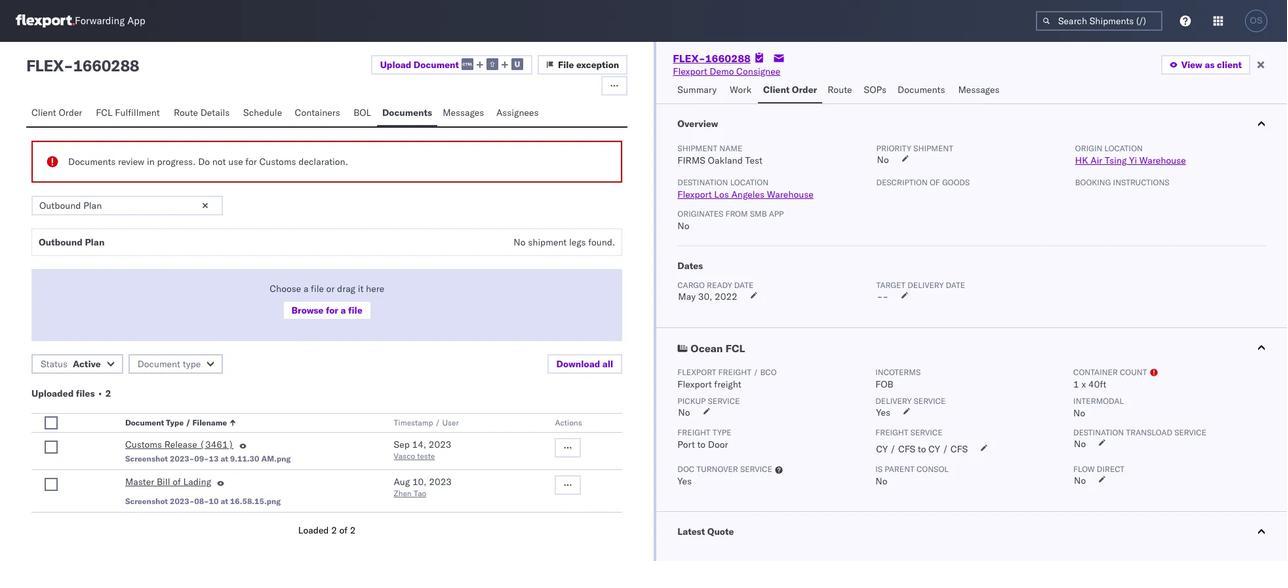 Task type: describe. For each thing, give the bounding box(es) containing it.
lading
[[183, 477, 211, 489]]

service down the flexport freight / bco flexport freight
[[708, 397, 740, 407]]

document for type
[[125, 418, 164, 428]]

download
[[556, 359, 600, 370]]

app inside "link"
[[127, 15, 145, 27]]

type for freight type port to door
[[713, 428, 732, 438]]

fob
[[876, 379, 894, 391]]

2023 for aug 10, 2023
[[429, 477, 452, 489]]

1 horizontal spatial 1660288
[[705, 52, 751, 65]]

fcl fulfillment button
[[91, 101, 168, 127]]

destination for service
[[1074, 428, 1124, 438]]

cargo ready date
[[678, 281, 754, 290]]

1 vertical spatial customs
[[125, 439, 162, 451]]

overview button
[[657, 104, 1287, 144]]

1 cy from the left
[[876, 444, 888, 456]]

os
[[1250, 16, 1263, 26]]

demo
[[710, 66, 734, 77]]

assignees
[[496, 107, 539, 119]]

in
[[147, 156, 155, 168]]

0 horizontal spatial order
[[59, 107, 82, 119]]

release
[[164, 439, 197, 451]]

freight for freight service
[[876, 428, 909, 438]]

upload document button
[[371, 55, 532, 75]]

plan
[[85, 237, 105, 249]]

- for flex
[[64, 56, 73, 75]]

screenshot for sep
[[125, 454, 168, 464]]

active
[[73, 359, 101, 370]]

progress.
[[157, 156, 196, 168]]

at for aug 10, 2023
[[221, 497, 228, 507]]

delivery service
[[876, 397, 946, 407]]

filename
[[192, 418, 227, 428]]

use
[[228, 156, 243, 168]]

client order for rightmost client order button
[[763, 84, 817, 96]]

0 vertical spatial a
[[304, 283, 308, 295]]

40ft
[[1089, 379, 1107, 391]]

route for route details
[[174, 107, 198, 119]]

0 horizontal spatial messages button
[[438, 101, 491, 127]]

a inside button
[[341, 305, 346, 317]]

containers
[[295, 107, 340, 119]]

uploaded files ∙ 2
[[31, 388, 111, 400]]

aug 10, 2023 zhen tao
[[394, 477, 452, 499]]

of for loaded 2 of 2
[[339, 525, 348, 537]]

date for --
[[946, 281, 965, 290]]

browse for a file
[[292, 305, 362, 317]]

from
[[726, 209, 748, 219]]

flexport down ocean
[[678, 368, 716, 378]]

/ inside the flexport freight / bco flexport freight
[[753, 368, 758, 378]]

1 vertical spatial messages
[[443, 107, 484, 119]]

destination for flexport
[[678, 178, 728, 188]]

2 horizontal spatial documents
[[898, 84, 945, 96]]

route for route
[[828, 84, 852, 96]]

warehouse inside origin location hk air tsing yi warehouse
[[1139, 155, 1186, 167]]

freight type port to door
[[678, 428, 732, 451]]

originates from smb app no
[[678, 209, 784, 232]]

/ inside document type / filename button
[[186, 418, 191, 428]]

bco
[[760, 368, 777, 378]]

0 vertical spatial document
[[414, 59, 459, 71]]

declaration.
[[299, 156, 348, 168]]

timestamp
[[394, 418, 433, 428]]

1 horizontal spatial 2
[[331, 525, 337, 537]]

0 vertical spatial for
[[245, 156, 257, 168]]

master bill of lading link
[[125, 476, 211, 492]]

document for type
[[137, 359, 180, 370]]

bol button
[[348, 101, 377, 127]]

1 horizontal spatial messages
[[958, 84, 1000, 96]]

no inside intermodal no
[[1074, 408, 1085, 420]]

shipment for priority
[[914, 144, 953, 153]]

actions
[[555, 418, 582, 428]]

16.58.15.png
[[230, 497, 281, 507]]

master bill of lading
[[125, 477, 211, 489]]

2022
[[715, 291, 738, 303]]

documents review in progress. do not use for customs declaration.
[[68, 156, 348, 168]]

∙
[[97, 388, 103, 400]]

loaded 2 of 2
[[298, 525, 356, 537]]

screenshot 2023-08-10 at 16.58.15.png
[[125, 497, 281, 507]]

2 cfs from the left
[[951, 444, 968, 456]]

may
[[678, 291, 696, 303]]

all
[[602, 359, 613, 370]]

client order for leftmost client order button
[[31, 107, 82, 119]]

latest quote
[[678, 527, 734, 538]]

dates
[[678, 260, 703, 272]]

view as client
[[1181, 59, 1242, 71]]

sops button
[[859, 78, 893, 104]]

shipment for no
[[528, 237, 567, 249]]

legs
[[569, 237, 586, 249]]

1 vertical spatial yes
[[678, 476, 692, 488]]

x
[[1082, 379, 1086, 391]]

screenshot for aug
[[125, 497, 168, 507]]

fcl inside button
[[96, 107, 113, 119]]

hk
[[1075, 155, 1088, 167]]

outbound plan
[[39, 237, 105, 249]]

flex-1660288 link
[[673, 52, 751, 65]]

destination location flexport los angeles warehouse
[[678, 178, 814, 201]]

smb
[[750, 209, 767, 219]]

zhen
[[394, 489, 412, 499]]

found.
[[588, 237, 615, 249]]

0 vertical spatial yes
[[876, 407, 891, 419]]

download all
[[556, 359, 613, 370]]

view as client button
[[1161, 55, 1250, 75]]

ocean fcl button
[[657, 329, 1287, 368]]

flexport freight / bco flexport freight
[[678, 368, 777, 391]]

file exception
[[558, 59, 619, 71]]

13
[[209, 454, 219, 464]]

9.11.30
[[230, 454, 259, 464]]

1 x 40ft
[[1074, 379, 1107, 391]]

view
[[1181, 59, 1203, 71]]

of for master bill of lading
[[173, 477, 181, 489]]

at for sep 14, 2023
[[221, 454, 228, 464]]

flexport up pickup
[[678, 379, 712, 391]]

forwarding app
[[75, 15, 145, 27]]

/ up consol
[[943, 444, 948, 456]]

choose
[[270, 283, 301, 295]]

1 vertical spatial freight
[[714, 379, 742, 391]]

30,
[[698, 291, 712, 303]]

to for door
[[697, 439, 706, 451]]

fulfillment
[[115, 107, 160, 119]]

no inside is parent consol no
[[876, 476, 887, 488]]

vasco
[[394, 452, 415, 462]]

route button
[[823, 78, 859, 104]]

target delivery date
[[876, 281, 965, 290]]

flexport inside flexport demo consignee link
[[673, 66, 707, 77]]

date for may 30, 2022
[[734, 281, 754, 290]]

schedule
[[243, 107, 282, 119]]



Task type: vqa. For each thing, say whether or not it's contained in the screenshot.
(36919) inside the Client is one of Bookings Test Consignee (42785) ; Studio Apparel (36919)
no



Task type: locate. For each thing, give the bounding box(es) containing it.
document right upload
[[414, 59, 459, 71]]

/ up parent
[[890, 444, 896, 456]]

0 vertical spatial 2023-
[[170, 454, 194, 464]]

0 vertical spatial customs
[[259, 156, 296, 168]]

1660288 down forwarding app
[[73, 56, 139, 75]]

0 vertical spatial location
[[1105, 144, 1143, 153]]

delivery
[[876, 397, 912, 407]]

app right forwarding
[[127, 15, 145, 27]]

2 horizontal spatial 2
[[350, 525, 356, 537]]

customs left release on the bottom left of page
[[125, 439, 162, 451]]

to for cy
[[918, 444, 926, 456]]

2 for of
[[350, 525, 356, 537]]

documents left review
[[68, 156, 116, 168]]

0 horizontal spatial warehouse
[[767, 189, 814, 201]]

destination down intermodal no
[[1074, 428, 1124, 438]]

0 vertical spatial destination
[[678, 178, 728, 188]]

2023- for aug
[[170, 497, 194, 507]]

2 freight from the left
[[876, 428, 909, 438]]

fcl inside 'button'
[[726, 342, 745, 355]]

goods
[[942, 178, 970, 188]]

to down service
[[918, 444, 926, 456]]

teste
[[417, 452, 435, 462]]

no shipment legs found.
[[514, 237, 615, 249]]

1660288 up flexport demo consignee
[[705, 52, 751, 65]]

messages button down upload document button
[[438, 101, 491, 127]]

no down the 'is'
[[876, 476, 887, 488]]

app
[[127, 15, 145, 27], [769, 209, 784, 219]]

service right transload
[[1175, 428, 1207, 438]]

intermodal no
[[1074, 397, 1124, 420]]

1 vertical spatial type
[[713, 428, 732, 438]]

flexport
[[673, 66, 707, 77], [678, 189, 712, 201], [678, 368, 716, 378], [678, 379, 712, 391]]

document up type
[[137, 359, 180, 370]]

order left route button
[[792, 84, 817, 96]]

pickup service
[[678, 397, 740, 407]]

service up service
[[914, 397, 946, 407]]

0 vertical spatial freight
[[718, 368, 751, 378]]

1 vertical spatial client order
[[31, 107, 82, 119]]

no
[[877, 154, 889, 166], [678, 220, 690, 232], [514, 237, 526, 249], [678, 407, 690, 419], [1074, 408, 1085, 420], [1074, 439, 1086, 450], [1074, 475, 1086, 487], [876, 476, 887, 488]]

1 vertical spatial for
[[326, 305, 338, 317]]

1 horizontal spatial shipment
[[914, 144, 953, 153]]

messages down upload document button
[[443, 107, 484, 119]]

1 horizontal spatial for
[[326, 305, 338, 317]]

cy
[[876, 444, 888, 456], [929, 444, 940, 456]]

2 horizontal spatial of
[[930, 178, 940, 188]]

1 horizontal spatial yes
[[876, 407, 891, 419]]

0 horizontal spatial 2
[[105, 388, 111, 400]]

0 horizontal spatial cy
[[876, 444, 888, 456]]

/ left user
[[435, 418, 440, 428]]

flexport down "flex-"
[[673, 66, 707, 77]]

for inside button
[[326, 305, 338, 317]]

client order down consignee
[[763, 84, 817, 96]]

0 vertical spatial type
[[183, 359, 201, 370]]

location up angeles
[[730, 178, 769, 188]]

type
[[166, 418, 184, 428]]

2 date from the left
[[946, 281, 965, 290]]

cy down service
[[929, 444, 940, 456]]

0 horizontal spatial fcl
[[96, 107, 113, 119]]

2023
[[429, 439, 451, 451], [429, 477, 452, 489]]

1 vertical spatial fcl
[[726, 342, 745, 355]]

0 horizontal spatial yes
[[678, 476, 692, 488]]

2 at from the top
[[221, 497, 228, 507]]

2 cy from the left
[[929, 444, 940, 456]]

(3461)
[[200, 439, 234, 451]]

review
[[118, 156, 144, 168]]

2023- down release on the bottom left of page
[[170, 454, 194, 464]]

latest
[[678, 527, 705, 538]]

0 horizontal spatial destination
[[678, 178, 728, 188]]

0 horizontal spatial type
[[183, 359, 201, 370]]

yi
[[1129, 155, 1137, 167]]

for down or
[[326, 305, 338, 317]]

doc turnover service
[[678, 465, 772, 475]]

1 horizontal spatial client order
[[763, 84, 817, 96]]

0 horizontal spatial client
[[31, 107, 56, 119]]

flexport inside destination location flexport los angeles warehouse
[[678, 189, 712, 201]]

no down intermodal
[[1074, 408, 1085, 420]]

work button
[[725, 78, 758, 104]]

documents
[[898, 84, 945, 96], [382, 107, 432, 119], [68, 156, 116, 168]]

work
[[730, 84, 751, 96]]

None checkbox
[[45, 417, 58, 430], [45, 479, 58, 492], [45, 417, 58, 430], [45, 479, 58, 492]]

of
[[930, 178, 940, 188], [173, 477, 181, 489], [339, 525, 348, 537]]

ready
[[707, 281, 732, 290]]

0 horizontal spatial messages
[[443, 107, 484, 119]]

count
[[1120, 368, 1147, 378]]

client down consignee
[[763, 84, 790, 96]]

1 horizontal spatial fcl
[[726, 342, 745, 355]]

quote
[[707, 527, 734, 538]]

1 horizontal spatial app
[[769, 209, 784, 219]]

to
[[697, 439, 706, 451], [918, 444, 926, 456]]

1 freight from the left
[[678, 428, 711, 438]]

0 horizontal spatial client order
[[31, 107, 82, 119]]

route details
[[174, 107, 230, 119]]

no inside originates from smb app no
[[678, 220, 690, 232]]

flexport los angeles warehouse link
[[678, 189, 814, 201]]

freight up pickup service
[[714, 379, 742, 391]]

for right use
[[245, 156, 257, 168]]

a right choose
[[304, 283, 308, 295]]

messages button up the overview button
[[953, 78, 1007, 104]]

upload document
[[380, 59, 459, 71]]

1 vertical spatial file
[[348, 305, 362, 317]]

flex
[[26, 56, 64, 75]]

documents button right bol
[[377, 101, 438, 127]]

type inside the freight type port to door
[[713, 428, 732, 438]]

turnover
[[697, 465, 738, 475]]

no left 'legs'
[[514, 237, 526, 249]]

0 vertical spatial screenshot
[[125, 454, 168, 464]]

file inside the browse for a file button
[[348, 305, 362, 317]]

location for tsing
[[1105, 144, 1143, 153]]

not
[[212, 156, 226, 168]]

schedule button
[[238, 101, 289, 127]]

1 horizontal spatial messages button
[[953, 78, 1007, 104]]

is parent consol no
[[876, 465, 949, 488]]

app right smb
[[769, 209, 784, 219]]

hk air tsing yi warehouse link
[[1075, 155, 1186, 167]]

location up hk air tsing yi warehouse link
[[1105, 144, 1143, 153]]

1 vertical spatial 2023-
[[170, 497, 194, 507]]

0 vertical spatial route
[[828, 84, 852, 96]]

0 horizontal spatial documents
[[68, 156, 116, 168]]

description of goods
[[876, 178, 970, 188]]

location inside destination location flexport los angeles warehouse
[[730, 178, 769, 188]]

2023 inside sep 14, 2023 vasco teste
[[429, 439, 451, 451]]

a
[[304, 283, 308, 295], [341, 305, 346, 317]]

1 vertical spatial of
[[173, 477, 181, 489]]

destination transload service
[[1074, 428, 1207, 438]]

oakland
[[708, 155, 743, 167]]

screenshot 2023-09-13 at 9.11.30 am.png
[[125, 454, 291, 464]]

customs right use
[[259, 156, 296, 168]]

shipment name firms oakland test
[[678, 144, 763, 167]]

no up flow
[[1074, 439, 1086, 450]]

fcl right ocean
[[726, 342, 745, 355]]

los
[[714, 189, 729, 201]]

1 horizontal spatial client
[[763, 84, 790, 96]]

containers button
[[289, 101, 348, 127]]

messages button
[[953, 78, 1007, 104], [438, 101, 491, 127]]

browse
[[292, 305, 324, 317]]

0 vertical spatial at
[[221, 454, 228, 464]]

1 horizontal spatial file
[[348, 305, 362, 317]]

0 horizontal spatial 1660288
[[73, 56, 139, 75]]

of right bill
[[173, 477, 181, 489]]

2023- for sep
[[170, 454, 194, 464]]

incoterms fob
[[876, 368, 921, 391]]

0 horizontal spatial client order button
[[26, 101, 91, 127]]

delivery
[[908, 281, 944, 290]]

1 vertical spatial at
[[221, 497, 228, 507]]

destination up los
[[678, 178, 728, 188]]

0 vertical spatial order
[[792, 84, 817, 96]]

2 vertical spatial documents
[[68, 156, 116, 168]]

document left type
[[125, 418, 164, 428]]

summary button
[[672, 78, 725, 104]]

0 vertical spatial warehouse
[[1139, 155, 1186, 167]]

type for document type
[[183, 359, 201, 370]]

forwarding app link
[[16, 14, 145, 28]]

documents button right 'sops'
[[893, 78, 953, 104]]

of right loaded
[[339, 525, 348, 537]]

document type / filename button
[[123, 416, 368, 429]]

fcl left fulfillment at top left
[[96, 107, 113, 119]]

to right port
[[697, 439, 706, 451]]

0 vertical spatial file
[[311, 283, 324, 295]]

Outbound Plan text field
[[31, 196, 223, 216]]

1 horizontal spatial destination
[[1074, 428, 1124, 438]]

1 horizontal spatial cy
[[929, 444, 940, 456]]

bol
[[354, 107, 371, 119]]

1 2023- from the top
[[170, 454, 194, 464]]

freight inside the freight type port to door
[[678, 428, 711, 438]]

1 screenshot from the top
[[125, 454, 168, 464]]

timestamp / user
[[394, 418, 459, 428]]

2023 inside aug 10, 2023 zhen tao
[[429, 477, 452, 489]]

1 vertical spatial warehouse
[[767, 189, 814, 201]]

warehouse right angeles
[[767, 189, 814, 201]]

door
[[708, 439, 728, 451]]

shipment
[[914, 144, 953, 153], [528, 237, 567, 249]]

download all button
[[547, 355, 623, 374]]

client down flex
[[31, 107, 56, 119]]

no down priority
[[877, 154, 889, 166]]

1 vertical spatial order
[[59, 107, 82, 119]]

intermodal
[[1074, 397, 1124, 407]]

booking
[[1075, 178, 1111, 188]]

1 vertical spatial screenshot
[[125, 497, 168, 507]]

screenshot down master
[[125, 497, 168, 507]]

/ left bco on the right of the page
[[753, 368, 758, 378]]

1 horizontal spatial route
[[828, 84, 852, 96]]

file left or
[[311, 283, 324, 295]]

1 horizontal spatial location
[[1105, 144, 1143, 153]]

flexport demo consignee
[[673, 66, 780, 77]]

1 horizontal spatial of
[[339, 525, 348, 537]]

container count
[[1074, 368, 1147, 378]]

client for rightmost client order button
[[763, 84, 790, 96]]

--
[[877, 291, 888, 303]]

0 vertical spatial of
[[930, 178, 940, 188]]

yes down the doc
[[678, 476, 692, 488]]

priority shipment
[[876, 144, 953, 153]]

app inside originates from smb app no
[[769, 209, 784, 219]]

client order down flex
[[31, 107, 82, 119]]

bill
[[157, 477, 170, 489]]

0 horizontal spatial shipment
[[528, 237, 567, 249]]

2023 for sep 14, 2023
[[429, 439, 451, 451]]

0 horizontal spatial customs
[[125, 439, 162, 451]]

1 horizontal spatial customs
[[259, 156, 296, 168]]

2 2023- from the top
[[170, 497, 194, 507]]

type up door
[[713, 428, 732, 438]]

originates
[[678, 209, 723, 219]]

1
[[1074, 379, 1079, 391]]

1 horizontal spatial type
[[713, 428, 732, 438]]

no down flow
[[1074, 475, 1086, 487]]

date up '2022'
[[734, 281, 754, 290]]

file down it
[[348, 305, 362, 317]]

sops
[[864, 84, 887, 96]]

0 horizontal spatial location
[[730, 178, 769, 188]]

/ right type
[[186, 418, 191, 428]]

1 horizontal spatial warehouse
[[1139, 155, 1186, 167]]

2023 right '10,'
[[429, 477, 452, 489]]

1 horizontal spatial cfs
[[951, 444, 968, 456]]

order down flex - 1660288 on the left top
[[59, 107, 82, 119]]

0 vertical spatial documents
[[898, 84, 945, 96]]

freight down ocean fcl
[[718, 368, 751, 378]]

choose a file or drag it here
[[270, 283, 384, 295]]

0 horizontal spatial date
[[734, 281, 754, 290]]

1 horizontal spatial documents
[[382, 107, 432, 119]]

freight up port
[[678, 428, 711, 438]]

1 cfs from the left
[[898, 444, 916, 456]]

at right the 13
[[221, 454, 228, 464]]

service right the turnover
[[740, 465, 772, 475]]

client order button down consignee
[[758, 78, 823, 104]]

freight down delivery
[[876, 428, 909, 438]]

yes
[[876, 407, 891, 419], [678, 476, 692, 488]]

1 horizontal spatial to
[[918, 444, 926, 456]]

aug
[[394, 477, 410, 489]]

1 horizontal spatial order
[[792, 84, 817, 96]]

1 vertical spatial a
[[341, 305, 346, 317]]

yes down delivery
[[876, 407, 891, 419]]

flexport. image
[[16, 14, 75, 28]]

0 vertical spatial fcl
[[96, 107, 113, 119]]

1 vertical spatial documents
[[382, 107, 432, 119]]

1 vertical spatial shipment
[[528, 237, 567, 249]]

Search Shipments (/) text field
[[1036, 11, 1163, 31]]

1 vertical spatial app
[[769, 209, 784, 219]]

1 horizontal spatial client order button
[[758, 78, 823, 104]]

0 horizontal spatial file
[[311, 283, 324, 295]]

0 horizontal spatial cfs
[[898, 444, 916, 456]]

1 vertical spatial client
[[31, 107, 56, 119]]

1 horizontal spatial freight
[[876, 428, 909, 438]]

10,
[[412, 477, 427, 489]]

type up document type / filename
[[183, 359, 201, 370]]

flex-
[[673, 52, 705, 65]]

destination inside destination location flexport los angeles warehouse
[[678, 178, 728, 188]]

0 horizontal spatial a
[[304, 283, 308, 295]]

no down originates
[[678, 220, 690, 232]]

warehouse right yi
[[1139, 155, 1186, 167]]

document type / filename
[[125, 418, 227, 428]]

no down pickup
[[678, 407, 690, 419]]

0 horizontal spatial documents button
[[377, 101, 438, 127]]

1 horizontal spatial documents button
[[893, 78, 953, 104]]

of left goods on the right top
[[930, 178, 940, 188]]

type inside button
[[183, 359, 201, 370]]

1 vertical spatial location
[[730, 178, 769, 188]]

client order button down flex
[[26, 101, 91, 127]]

date right the delivery
[[946, 281, 965, 290]]

0 horizontal spatial for
[[245, 156, 257, 168]]

messages up the overview button
[[958, 84, 1000, 96]]

route left 'sops'
[[828, 84, 852, 96]]

- for -
[[883, 291, 888, 303]]

screenshot up master
[[125, 454, 168, 464]]

freight for freight type port to door
[[678, 428, 711, 438]]

0 vertical spatial client
[[763, 84, 790, 96]]

0 horizontal spatial to
[[697, 439, 706, 451]]

a down drag
[[341, 305, 346, 317]]

1 vertical spatial 2023
[[429, 477, 452, 489]]

shipment up description of goods
[[914, 144, 953, 153]]

shipment left 'legs'
[[528, 237, 567, 249]]

0 vertical spatial client order
[[763, 84, 817, 96]]

date
[[734, 281, 754, 290], [946, 281, 965, 290]]

0 horizontal spatial app
[[127, 15, 145, 27]]

document type button
[[128, 355, 223, 374]]

1 date from the left
[[734, 281, 754, 290]]

2 vertical spatial document
[[125, 418, 164, 428]]

warehouse inside destination location flexport los angeles warehouse
[[767, 189, 814, 201]]

0 vertical spatial 2023
[[429, 439, 451, 451]]

0 vertical spatial messages
[[958, 84, 1000, 96]]

2 screenshot from the top
[[125, 497, 168, 507]]

documents right sops "button"
[[898, 84, 945, 96]]

1 horizontal spatial a
[[341, 305, 346, 317]]

timestamp / user button
[[391, 416, 529, 429]]

to inside the freight type port to door
[[697, 439, 706, 451]]

client
[[763, 84, 790, 96], [31, 107, 56, 119]]

2 for ∙
[[105, 388, 111, 400]]

1 at from the top
[[221, 454, 228, 464]]

location for angeles
[[730, 178, 769, 188]]

location inside origin location hk air tsing yi warehouse
[[1105, 144, 1143, 153]]

order
[[792, 84, 817, 96], [59, 107, 82, 119]]

None checkbox
[[45, 441, 58, 454]]

1 vertical spatial destination
[[1074, 428, 1124, 438]]

flow
[[1074, 465, 1095, 475]]

/ inside timestamp / user button
[[435, 418, 440, 428]]

parent
[[885, 465, 915, 475]]

2023 up teste
[[429, 439, 451, 451]]

route left details
[[174, 107, 198, 119]]

flexport up originates
[[678, 189, 712, 201]]

at right 10
[[221, 497, 228, 507]]

2023- down master bill of lading link
[[170, 497, 194, 507]]

documents right bol button
[[382, 107, 432, 119]]

cy up the 'is'
[[876, 444, 888, 456]]

tao
[[414, 489, 426, 499]]

client for leftmost client order button
[[31, 107, 56, 119]]



